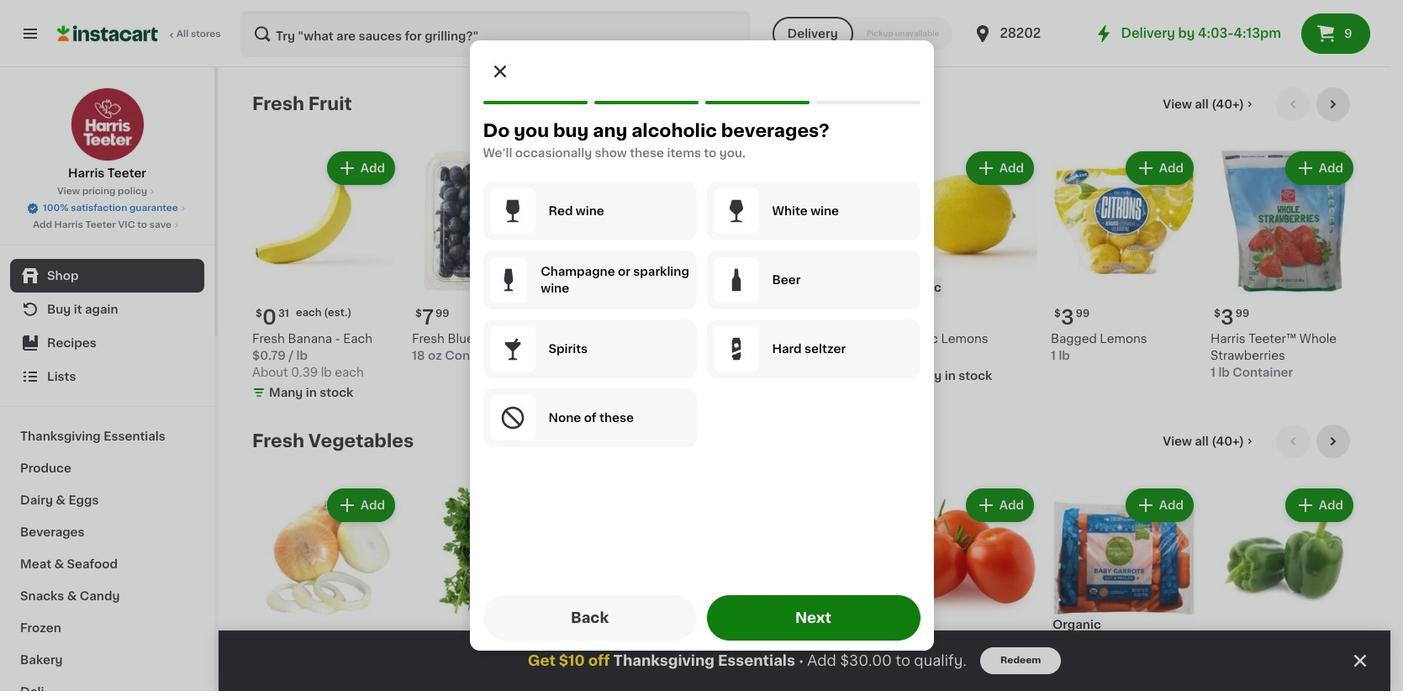 Task type: locate. For each thing, give the bounding box(es) containing it.
dairy & eggs link
[[10, 484, 204, 516]]

in down 0.39
[[306, 387, 317, 399]]

$ inside $ 4 69
[[735, 646, 742, 656]]

0 vertical spatial container
[[445, 350, 505, 362]]

many in stock down organic lemons
[[908, 370, 993, 382]]

1 (40+) from the top
[[1212, 98, 1244, 110]]

1 horizontal spatial many
[[589, 353, 623, 365]]

2 2 from the left
[[1061, 645, 1074, 664]]

2 view all (40+) button from the top
[[1156, 425, 1263, 458]]

essentials up the organic 50/50 mix
[[718, 654, 795, 668]]

1 lemons from the left
[[941, 333, 989, 345]]

0 horizontal spatial in
[[306, 387, 317, 399]]

next
[[795, 611, 832, 625]]

$ up strawberries
[[1214, 309, 1221, 319]]

harris up strawberries
[[1211, 333, 1246, 345]]

each for $ 0 31
[[296, 308, 322, 318]]

2 horizontal spatial to
[[896, 654, 911, 668]]

1 all from the top
[[1195, 98, 1209, 110]]

view pricing policy
[[57, 187, 147, 196]]

1 vertical spatial 1
[[1051, 350, 1056, 362]]

2 vertical spatial stock
[[320, 387, 353, 399]]

3 for harris teeter™ whole strawberries
[[1221, 308, 1234, 327]]

(est.) inside $0.31 each (estimated) element
[[324, 308, 352, 318]]

bagged lemons 1 lb
[[1051, 333, 1147, 362]]

2 item carousel region from the top
[[252, 425, 1357, 691]]

$ inside the $ 2 99
[[575, 646, 582, 656]]

0 horizontal spatial $ 3 99
[[1054, 308, 1090, 327]]

stock down organic lemons
[[959, 370, 993, 382]]

product group containing 1
[[891, 148, 1038, 388]]

0 horizontal spatial to
[[137, 220, 147, 230]]

0
[[262, 308, 277, 327], [582, 308, 596, 327], [901, 645, 916, 664]]

thanksgiving essentials
[[20, 431, 165, 442]]

in
[[625, 353, 636, 365], [945, 370, 956, 382], [306, 387, 317, 399]]

69
[[757, 646, 771, 656]]

all stores link
[[57, 10, 222, 57]]

add harris teeter vic to save link
[[33, 219, 182, 232]]

treatment tracker modal dialog
[[219, 631, 1391, 691]]

$ inside $ 1 39
[[895, 309, 901, 319]]

bakery
[[20, 654, 63, 666]]

0 horizontal spatial delivery
[[788, 28, 838, 40]]

1 vertical spatial view
[[57, 187, 80, 196]]

each (est.) inside $0.31 each (estimated) element
[[296, 308, 352, 318]]

2 all from the top
[[1195, 436, 1209, 447]]

$ up simple on the right bottom of the page
[[1054, 646, 1061, 656]]

1 vertical spatial in
[[945, 370, 956, 382]]

add
[[361, 162, 385, 174], [1000, 162, 1024, 174], [1159, 162, 1184, 174], [1319, 162, 1344, 174], [33, 220, 52, 230], [361, 499, 385, 511], [1000, 499, 1024, 511], [1159, 499, 1184, 511], [1319, 499, 1344, 511], [807, 654, 837, 668]]

1 vertical spatial &
[[54, 558, 64, 570]]

0 horizontal spatial wine
[[541, 283, 569, 294]]

0 horizontal spatial 9
[[732, 350, 740, 362]]

fresh for fresh vegetables
[[252, 432, 304, 450]]

99 right 7
[[436, 309, 449, 319]]

(est.) inside $0.43 each (estimated) element
[[966, 645, 993, 655]]

beverages?
[[721, 122, 830, 140]]

view for 2
[[1163, 436, 1192, 447]]

0 horizontal spatial oz
[[428, 350, 442, 362]]

2 vertical spatial many
[[269, 387, 303, 399]]

1 vertical spatial (40+)
[[1212, 436, 1244, 447]]

shop link
[[10, 259, 204, 293]]

1 vertical spatial 9
[[732, 350, 740, 362]]

0 for $ 0 31
[[262, 308, 277, 327]]

1 horizontal spatial container
[[1233, 367, 1293, 378]]

fresh
[[252, 95, 304, 113], [252, 333, 285, 345], [412, 333, 445, 345], [252, 432, 304, 450]]

99 inside $ 0 99
[[598, 309, 612, 319]]

2 horizontal spatial many
[[908, 370, 942, 382]]

to left the you.
[[704, 147, 717, 159]]

1 $ 3 99 from the left
[[1054, 308, 1090, 327]]

0 left the 43
[[901, 645, 916, 664]]

0 left 31 on the left top
[[262, 308, 277, 327]]

0 horizontal spatial each (est.)
[[296, 308, 352, 318]]

0 vertical spatial view all (40+)
[[1163, 98, 1244, 110]]

2 vertical spatial each
[[938, 645, 963, 655]]

container
[[445, 350, 505, 362], [1233, 367, 1293, 378]]

1 horizontal spatial 3
[[1221, 308, 1234, 327]]

1 view all (40+) button from the top
[[1156, 87, 1263, 121]]

thanksgiving inside get $10 off thanksgiving essentials • add $30.00 to qualify.
[[613, 654, 715, 668]]

99 inside the $ 2 99
[[596, 646, 610, 656]]

0 for $ 0 99
[[582, 308, 596, 327]]

$0.31 each (estimated) element
[[252, 301, 399, 330]]

lb right "/"
[[296, 350, 308, 362]]

stock down fresh banana - each $0.79 / lb about 0.39 lb each
[[320, 387, 353, 399]]

get
[[528, 654, 556, 668]]

to right vic
[[137, 220, 147, 230]]

9 inside button
[[1344, 28, 1353, 40]]

harris inside harris teeter™ whole strawberries 1 lb container
[[1211, 333, 1246, 345]]

fresh up the 18
[[412, 333, 445, 345]]

these inside do you buy any alcoholic beverages? we'll occasionally show these items to you.
[[630, 147, 664, 159]]

$ 4 69
[[735, 645, 771, 664]]

delivery by 4:03-4:13pm link
[[1094, 24, 1281, 44]]

0 horizontal spatial essentials
[[104, 431, 165, 442]]

$30.00
[[840, 654, 892, 668]]

teeter up policy
[[107, 167, 146, 179]]

0 horizontal spatial 2
[[582, 645, 595, 664]]

organic up simple on the right bottom of the page
[[1053, 619, 1101, 631]]

0 horizontal spatial many
[[269, 387, 303, 399]]

many down organic lemons
[[908, 370, 942, 382]]

& for dairy
[[56, 494, 66, 506]]

0 horizontal spatial stock
[[320, 387, 353, 399]]

1 left 39
[[901, 308, 910, 327]]

1 horizontal spatial $ 3 99
[[1214, 308, 1250, 327]]

$ left "off"
[[575, 646, 582, 656]]

0 vertical spatial to
[[704, 147, 717, 159]]

teeter
[[107, 167, 146, 179], [85, 220, 116, 230]]

many down large limes
[[589, 353, 623, 365]]

meat
[[20, 558, 51, 570]]

essentials up produce "link"
[[104, 431, 165, 442]]

0 vertical spatial each (est.)
[[296, 308, 352, 318]]

each (est.) up tomato
[[938, 645, 993, 655]]

oz right the 18
[[428, 350, 442, 362]]

0 vertical spatial (40+)
[[1212, 98, 1244, 110]]

1 horizontal spatial wine
[[576, 205, 604, 217]]

stock down limes
[[639, 353, 673, 365]]

$ left 69
[[735, 646, 742, 656]]

1 vertical spatial thanksgiving
[[613, 654, 715, 668]]

fresh for fresh blueberries 18 oz container
[[412, 333, 445, 345]]

view for 3
[[1163, 98, 1192, 110]]

product group containing 2
[[1051, 485, 1197, 691]]

99 for celery
[[596, 646, 610, 656]]

container down blueberries
[[445, 350, 505, 362]]

item carousel region containing 0
[[252, 87, 1357, 411]]

hard seltzer
[[772, 343, 846, 355]]

1 3 from the left
[[1061, 308, 1074, 327]]

container down strawberries
[[1233, 367, 1293, 378]]

(est.) up -
[[324, 308, 352, 318]]

or
[[618, 266, 631, 277]]

teeter down satisfaction
[[85, 220, 116, 230]]

0 vertical spatial &
[[56, 494, 66, 506]]

lb down strawberries
[[1219, 367, 1230, 378]]

0 inside $0.31 each (estimated) element
[[262, 308, 277, 327]]

each (est.) inside $0.43 each (estimated) element
[[938, 645, 993, 655]]

lb inside harris teeter™ whole strawberries 1 lb container
[[1219, 367, 1230, 378]]

vic
[[118, 220, 135, 230]]

2 up simple on the right bottom of the page
[[1061, 645, 1074, 664]]

1 horizontal spatial 0
[[582, 308, 596, 327]]

many in stock down limes
[[589, 353, 673, 365]]

1 horizontal spatial to
[[704, 147, 717, 159]]

lb
[[296, 350, 308, 362], [1059, 350, 1070, 362], [321, 367, 332, 378], [1219, 367, 1230, 378]]

dairy & eggs
[[20, 494, 99, 506]]

fresh inside fresh banana - each $0.79 / lb about 0.39 lb each
[[252, 333, 285, 345]]

99 up large limes
[[598, 309, 612, 319]]

1 horizontal spatial delivery
[[1121, 27, 1175, 40]]

fresh left fruit
[[252, 95, 304, 113]]

meat & seafood link
[[10, 548, 204, 580]]

organic up 39
[[893, 282, 942, 293]]

2 lemons from the left
[[1100, 333, 1147, 345]]

$ left 59
[[735, 309, 742, 319]]

$1.79 element
[[1211, 638, 1357, 668]]

you.
[[720, 147, 746, 159]]

harris up pricing
[[68, 167, 105, 179]]

$ for harris teeter™ whole strawberries
[[1214, 309, 1221, 319]]

celery
[[572, 670, 611, 682]]

by
[[1178, 27, 1195, 40]]

to inside get $10 off thanksgiving essentials • add $30.00 to qualify.
[[896, 654, 911, 668]]

you
[[514, 122, 549, 140]]

all for 3
[[1195, 98, 1209, 110]]

bagged
[[1051, 333, 1097, 345]]

view pricing policy link
[[57, 185, 157, 198]]

1 horizontal spatial each
[[335, 367, 364, 378]]

oz up 'sponsored badge' image
[[742, 350, 757, 362]]

$ up large
[[575, 309, 582, 319]]

2 3 from the left
[[1221, 308, 1234, 327]]

0 horizontal spatial each
[[296, 308, 322, 318]]

wine for red wine
[[576, 205, 604, 217]]

2 horizontal spatial 0
[[901, 645, 916, 664]]

1 vertical spatial view all (40+)
[[1163, 436, 1244, 447]]

2 horizontal spatial many in stock
[[908, 370, 993, 382]]

0 horizontal spatial (est.)
[[324, 308, 352, 318]]

$ for organic lemons
[[895, 309, 901, 319]]

1 down bagged
[[1051, 350, 1056, 362]]

0 horizontal spatial thanksgiving
[[20, 431, 101, 442]]

wine down champagne
[[541, 283, 569, 294]]

vegetables
[[308, 432, 414, 450]]

0 vertical spatial in
[[625, 353, 636, 365]]

& left eggs
[[56, 494, 66, 506]]

0 vertical spatial (est.)
[[324, 308, 352, 318]]

0 vertical spatial item carousel region
[[252, 87, 1357, 411]]

& right meat
[[54, 558, 64, 570]]

0 vertical spatial these
[[630, 147, 664, 159]]

2 horizontal spatial stock
[[959, 370, 993, 382]]

0 vertical spatial all
[[1195, 98, 1209, 110]]

each (est.) up -
[[296, 308, 352, 318]]

99 for large limes
[[598, 309, 612, 319]]

these right of
[[600, 412, 634, 424]]

stores
[[191, 29, 221, 39]]

fresh for fresh banana - each $0.79 / lb about 0.39 lb each
[[252, 333, 285, 345]]

0 vertical spatial many in stock
[[589, 353, 673, 365]]

0 vertical spatial stock
[[639, 353, 673, 365]]

about
[[252, 367, 288, 378]]

$ inside "$ 6 59"
[[735, 309, 742, 319]]

fresh inside fresh blueberries 18 oz container
[[412, 333, 445, 345]]

1 horizontal spatial 9
[[1344, 28, 1353, 40]]

harris down '100%'
[[54, 220, 83, 230]]

in down organic lemons
[[945, 370, 956, 382]]

99 inside $ 7 99
[[436, 309, 449, 319]]

1 oz from the left
[[428, 350, 442, 362]]

1 down strawberries
[[1211, 367, 1216, 378]]

$ inside $ 0 99
[[575, 309, 582, 319]]

1 item carousel region from the top
[[252, 87, 1357, 411]]

1 vertical spatial each (est.)
[[938, 645, 993, 655]]

1 2 from the left
[[582, 645, 595, 664]]

$ inside $ 2 simple truth organic® baby carrots bag
[[1054, 646, 1061, 656]]

$ 3 99 up strawberries
[[1214, 308, 1250, 327]]

1 horizontal spatial (est.)
[[966, 645, 993, 655]]

99 up the 'celery' on the bottom left
[[596, 646, 610, 656]]

1 horizontal spatial lemons
[[1100, 333, 1147, 345]]

essentials inside get $10 off thanksgiving essentials • add $30.00 to qualify.
[[718, 654, 795, 668]]

(est.) up tomato
[[966, 645, 993, 655]]

1 horizontal spatial each (est.)
[[938, 645, 993, 655]]

1 vertical spatial each
[[335, 367, 364, 378]]

next button
[[707, 595, 920, 641]]

in down limes
[[625, 353, 636, 365]]

1 vertical spatial view all (40+) button
[[1156, 425, 1263, 458]]

59
[[757, 309, 770, 319]]

$ 0 99
[[575, 308, 612, 327]]

1 vertical spatial all
[[1195, 436, 1209, 447]]

99 up teeter™
[[1236, 309, 1250, 319]]

product group containing 7
[[412, 148, 558, 364]]

$ 2 99
[[575, 645, 610, 664]]

many in stock down 0.39
[[269, 387, 353, 399]]

2 inside $ 2 simple truth organic® baby carrots bag
[[1061, 645, 1074, 664]]

0 inside $0.43 each (estimated) element
[[901, 645, 916, 664]]

3 up strawberries
[[1221, 308, 1234, 327]]

view all (40+)
[[1163, 98, 1244, 110], [1163, 436, 1244, 447]]

0 horizontal spatial 1
[[901, 308, 910, 327]]

item carousel region
[[252, 87, 1357, 411], [252, 425, 1357, 691]]

$
[[256, 309, 262, 319], [415, 309, 422, 319], [575, 309, 582, 319], [735, 309, 742, 319], [895, 309, 901, 319], [1054, 309, 1061, 319], [1214, 309, 1221, 319], [575, 646, 582, 656], [735, 646, 742, 656], [895, 646, 901, 656], [1054, 646, 1061, 656]]

thanksgiving right "off"
[[613, 654, 715, 668]]

2 view all (40+) from the top
[[1163, 436, 1244, 447]]

show
[[595, 147, 627, 159]]

1
[[901, 308, 910, 327], [1051, 350, 1056, 362], [1211, 367, 1216, 378]]

many down about
[[269, 387, 303, 399]]

39
[[912, 309, 925, 319]]

18
[[412, 350, 425, 362]]

$ 3 99 for harris
[[1214, 308, 1250, 327]]

lemons
[[941, 333, 989, 345], [1100, 333, 1147, 345]]

these
[[630, 147, 664, 159], [600, 412, 634, 424]]

1 view all (40+) from the top
[[1163, 98, 1244, 110]]

$ 0 31
[[256, 308, 289, 327]]

oz inside fresh blueberries 18 oz container
[[428, 350, 442, 362]]

fresh down about
[[252, 432, 304, 450]]

1 vertical spatial teeter
[[85, 220, 116, 230]]

$ up bagged
[[1054, 309, 1061, 319]]

1 horizontal spatial essentials
[[718, 654, 795, 668]]

2 horizontal spatial wine
[[811, 205, 839, 217]]

essentials
[[104, 431, 165, 442], [718, 654, 795, 668]]

2 oz from the left
[[742, 350, 757, 362]]

0 horizontal spatial 3
[[1061, 308, 1074, 327]]

add inside get $10 off thanksgiving essentials • add $30.00 to qualify.
[[807, 654, 837, 668]]

satisfaction
[[71, 203, 127, 213]]

produce
[[20, 462, 71, 474]]

$ left 39
[[895, 309, 901, 319]]

redeem
[[1001, 656, 1041, 665]]

$ 2 simple truth organic® baby carrots bag
[[1051, 645, 1182, 691]]

0 vertical spatial 9
[[1344, 28, 1353, 40]]

3 up bagged
[[1061, 308, 1074, 327]]

product group
[[252, 148, 399, 404], [412, 148, 558, 364], [572, 148, 718, 371], [732, 148, 878, 379], [891, 148, 1038, 388], [1051, 148, 1197, 364], [1211, 148, 1357, 381], [252, 485, 399, 691], [891, 485, 1038, 691], [1051, 485, 1197, 691], [1211, 485, 1357, 691]]

2 vertical spatial harris
[[1211, 333, 1246, 345]]

thanksgiving up produce
[[20, 431, 101, 442]]

0 vertical spatial view all (40+) button
[[1156, 87, 1263, 121]]

each up tomato
[[938, 645, 963, 655]]

$ for bagged lemons
[[1054, 309, 1061, 319]]

fresh up $0.79
[[252, 333, 285, 345]]

1 inside harris teeter™ whole strawberries 1 lb container
[[1211, 367, 1216, 378]]

(40+) for 3
[[1212, 98, 1244, 110]]

1 vertical spatial to
[[137, 220, 147, 230]]

0 up large
[[582, 308, 596, 327]]

& left candy
[[67, 590, 77, 602]]

None search field
[[240, 10, 751, 57]]

$ up the 18
[[415, 309, 422, 319]]

organic lemons
[[891, 333, 989, 345]]

all for 2
[[1195, 436, 1209, 447]]

1 horizontal spatial thanksgiving
[[613, 654, 715, 668]]

dairy
[[20, 494, 53, 506]]

$ 3 99 for bagged
[[1054, 308, 1090, 327]]

harris for harris teeter
[[68, 167, 105, 179]]

2 horizontal spatial in
[[945, 370, 956, 382]]

qualify.
[[914, 654, 967, 668]]

$ inside $ 0 43
[[895, 646, 901, 656]]

1 horizontal spatial many in stock
[[589, 353, 673, 365]]

2 $ 3 99 from the left
[[1214, 308, 1250, 327]]

occasionally
[[515, 147, 592, 159]]

snacks
[[20, 590, 64, 602]]

(40+)
[[1212, 98, 1244, 110], [1212, 436, 1244, 447]]

product group containing 6
[[732, 148, 878, 379]]

1 horizontal spatial 1
[[1051, 350, 1056, 362]]

view all (40+) for 3
[[1163, 98, 1244, 110]]

2 vertical spatial view
[[1163, 436, 1192, 447]]

$ left 31 on the left top
[[256, 309, 262, 319]]

all stores
[[177, 29, 221, 39]]

each down each
[[335, 367, 364, 378]]

view all (40+) button for 2
[[1156, 425, 1263, 458]]

truth
[[1095, 670, 1125, 682]]

thanksgiving
[[20, 431, 101, 442], [613, 654, 715, 668]]

lb down bagged
[[1059, 350, 1070, 362]]

2 vertical spatial many in stock
[[269, 387, 353, 399]]

delivery for delivery
[[788, 28, 838, 40]]

oz inside raspberries 9 oz
[[742, 350, 757, 362]]

lists link
[[10, 360, 204, 394]]

2 vertical spatial 1
[[1211, 367, 1216, 378]]

2 vertical spatial to
[[896, 654, 911, 668]]

each right 31 on the left top
[[296, 308, 322, 318]]

1 vertical spatial item carousel region
[[252, 425, 1357, 691]]

wine for white wine
[[811, 205, 839, 217]]

1 vertical spatial many
[[908, 370, 942, 382]]

0 vertical spatial many
[[589, 353, 623, 365]]

0 horizontal spatial container
[[445, 350, 505, 362]]

1 vertical spatial (est.)
[[966, 645, 993, 655]]

redeem button
[[980, 647, 1061, 674]]

these down alcoholic
[[630, 147, 664, 159]]

wine right red
[[576, 205, 604, 217]]

1 horizontal spatial 2
[[1061, 645, 1074, 664]]

fresh for fresh fruit
[[252, 95, 304, 113]]

2 horizontal spatial each
[[938, 645, 963, 655]]

1 vertical spatial stock
[[959, 370, 993, 382]]

1 vertical spatial many in stock
[[908, 370, 993, 382]]

$ 3 99 up bagged
[[1054, 308, 1090, 327]]

99 for harris teeter™ whole strawberries
[[1236, 309, 1250, 319]]

0 vertical spatial 1
[[901, 308, 910, 327]]

99 up bagged
[[1076, 309, 1090, 319]]

0 for $ 0 43
[[901, 645, 916, 664]]

1 vertical spatial container
[[1233, 367, 1293, 378]]

2 vertical spatial &
[[67, 590, 77, 602]]

28202
[[1000, 27, 1041, 40]]

0 vertical spatial teeter
[[107, 167, 146, 179]]

main content
[[219, 67, 1391, 691]]

wine right white
[[811, 205, 839, 217]]

each
[[296, 308, 322, 318], [335, 367, 364, 378], [938, 645, 963, 655]]

(40+) for 2
[[1212, 436, 1244, 447]]

none
[[549, 412, 581, 424]]

$ left the 43
[[895, 646, 901, 656]]

to up roma
[[896, 654, 911, 668]]

0 horizontal spatial lemons
[[941, 333, 989, 345]]

we'll
[[483, 147, 512, 159]]

lemons inside bagged lemons 1 lb
[[1100, 333, 1147, 345]]

to
[[704, 147, 717, 159], [137, 220, 147, 230], [896, 654, 911, 668]]

$ inside $ 7 99
[[415, 309, 422, 319]]

2 up the 'celery' on the bottom left
[[582, 645, 595, 664]]

2 horizontal spatial 1
[[1211, 367, 1216, 378]]

policy
[[118, 187, 147, 196]]

organic®
[[1128, 670, 1182, 682]]

items
[[667, 147, 701, 159]]

roma tomato
[[891, 670, 973, 682]]

lb right 0.39
[[321, 367, 332, 378]]

2 (40+) from the top
[[1212, 436, 1244, 447]]

whole
[[1300, 333, 1337, 345]]

delivery inside button
[[788, 28, 838, 40]]



Task type: describe. For each thing, give the bounding box(es) containing it.
item carousel region containing 2
[[252, 425, 1357, 691]]

delivery by 4:03-4:13pm
[[1121, 27, 1281, 40]]

lemons for organic lemons
[[941, 333, 989, 345]]

white
[[772, 205, 808, 217]]

$ for large limes
[[575, 309, 582, 319]]

limes
[[608, 333, 644, 345]]

shop
[[47, 270, 79, 282]]

view all (40+) for 2
[[1163, 436, 1244, 447]]

1 horizontal spatial stock
[[639, 353, 673, 365]]

(est.) for $ 0 43
[[966, 645, 993, 655]]

again
[[85, 304, 118, 315]]

of
[[584, 412, 597, 424]]

fruit
[[308, 95, 352, 113]]

snacks & candy
[[20, 590, 120, 602]]

view all (40+) button for 3
[[1156, 87, 1263, 121]]

buy
[[47, 304, 71, 315]]

bakery link
[[10, 644, 204, 676]]

harris for harris teeter™ whole strawberries 1 lb container
[[1211, 333, 1246, 345]]

3 for bagged lemons
[[1061, 308, 1074, 327]]

guarantee
[[129, 203, 178, 213]]

eggs
[[68, 494, 99, 506]]

alcoholic
[[632, 122, 717, 140]]

get $10 off thanksgiving essentials • add $30.00 to qualify.
[[528, 654, 967, 668]]

31
[[278, 309, 289, 319]]

beverages link
[[10, 516, 204, 548]]

add button for organic lemons
[[968, 153, 1033, 183]]

thanksgiving essentials link
[[10, 420, 204, 452]]

any
[[593, 122, 628, 140]]

each (est.) for $ 0 43
[[938, 645, 993, 655]]

(est.) for $ 0 31
[[324, 308, 352, 318]]

add button for bagged lemons
[[1127, 153, 1192, 183]]

each inside fresh banana - each $0.79 / lb about 0.39 lb each
[[335, 367, 364, 378]]

do you buy any alcoholic beverages? we'll occasionally show these items to you.
[[483, 122, 830, 159]]

strawberries
[[1211, 350, 1285, 362]]

$ for fresh blueberries
[[415, 309, 422, 319]]

recipes link
[[10, 326, 204, 360]]

$ 6 59
[[735, 308, 770, 327]]

0 vertical spatial thanksgiving
[[20, 431, 101, 442]]

back
[[571, 611, 609, 625]]

container inside harris teeter™ whole strawberries 1 lb container
[[1233, 367, 1293, 378]]

delivery for delivery by 4:03-4:13pm
[[1121, 27, 1175, 40]]

28202 button
[[973, 10, 1074, 57]]

service type group
[[772, 17, 953, 50]]

each for $ 0 43
[[938, 645, 963, 655]]

4:03-
[[1198, 27, 1234, 40]]

2 vertical spatial in
[[306, 387, 317, 399]]

champagne or sparkling wine
[[541, 266, 689, 294]]

$ for organic 50/50 mix
[[735, 646, 742, 656]]

raspberries 9 oz
[[732, 333, 803, 362]]

$ 7 99
[[415, 308, 449, 327]]

9 inside raspberries 9 oz
[[732, 350, 740, 362]]

fresh vegetables
[[252, 432, 414, 450]]

spirits
[[549, 343, 588, 355]]

off
[[588, 654, 610, 668]]

to inside do you buy any alcoholic beverages? we'll occasionally show these items to you.
[[704, 147, 717, 159]]

& for snacks
[[67, 590, 77, 602]]

1 horizontal spatial in
[[625, 353, 636, 365]]

50/50
[[782, 670, 818, 682]]

fresh blueberries 18 oz container
[[412, 333, 515, 362]]

frozen
[[20, 622, 61, 634]]

add button for fresh banana - each
[[329, 153, 394, 183]]

blueberries
[[448, 333, 515, 345]]

add button for harris teeter™ whole strawberries
[[1287, 153, 1352, 183]]

teeter™
[[1249, 333, 1297, 345]]

100%
[[43, 203, 69, 213]]

all
[[177, 29, 189, 39]]

buy it again link
[[10, 293, 204, 326]]

1 inside bagged lemons 1 lb
[[1051, 350, 1056, 362]]

99 for fresh blueberries
[[436, 309, 449, 319]]

$ inside $ 0 31
[[256, 309, 262, 319]]

buy it again
[[47, 304, 118, 315]]

fresh banana - each $0.79 / lb about 0.39 lb each
[[252, 333, 373, 378]]

produce link
[[10, 452, 204, 484]]

seltzer
[[805, 343, 846, 355]]

it
[[74, 304, 82, 315]]

carrots
[[1085, 687, 1129, 691]]

lists
[[47, 371, 76, 383]]

$10
[[559, 654, 585, 668]]

4
[[742, 645, 756, 664]]

$2.39 element
[[412, 638, 558, 668]]

none of these
[[549, 412, 634, 424]]

snacks & candy link
[[10, 580, 204, 612]]

add harris teeter vic to save
[[33, 220, 172, 230]]

raspberries
[[732, 333, 803, 345]]

each
[[343, 333, 373, 345]]

view inside view pricing policy link
[[57, 187, 80, 196]]

0 horizontal spatial many in stock
[[269, 387, 353, 399]]

$0.43 each (estimated) element
[[891, 638, 1038, 668]]

1 vertical spatial these
[[600, 412, 634, 424]]

main content containing 0
[[219, 67, 1391, 691]]

99 for bagged lemons
[[1076, 309, 1090, 319]]

0.39
[[291, 367, 318, 378]]

organic down $ 1 39
[[891, 333, 938, 345]]

harris teeter logo image
[[70, 87, 144, 161]]

& for meat
[[54, 558, 64, 570]]

organic 50/50 mix
[[732, 670, 842, 682]]

red
[[549, 205, 573, 217]]

43
[[917, 646, 931, 656]]

each (est.) for $ 0 31
[[296, 308, 352, 318]]

harris teeter™ whole strawberries 1 lb container
[[1211, 333, 1337, 378]]

wine inside champagne or sparkling wine
[[541, 283, 569, 294]]

sponsored badge image
[[732, 365, 782, 375]]

2 for $ 2 99
[[582, 645, 595, 664]]

/
[[289, 350, 294, 362]]

container inside fresh blueberries 18 oz container
[[445, 350, 505, 362]]

seafood
[[67, 558, 118, 570]]

add your shopping preferences element
[[470, 40, 934, 651]]

2 for $ 2 simple truth organic® baby carrots bag
[[1061, 645, 1074, 664]]

sparkling
[[633, 266, 689, 277]]

organic down get $10 off thanksgiving essentials • add $30.00 to qualify.
[[732, 670, 779, 682]]

$ for raspberries
[[735, 309, 742, 319]]

$ 0 43
[[895, 645, 931, 664]]

white wine
[[772, 205, 839, 217]]

beverages
[[20, 526, 85, 538]]

•
[[799, 654, 804, 667]]

add button for simple truth organic® baby carrots bag
[[1127, 490, 1192, 520]]

instacart logo image
[[57, 24, 158, 44]]

large limes
[[572, 333, 644, 345]]

lemons for bagged lemons 1 lb
[[1100, 333, 1147, 345]]

$ for celery
[[575, 646, 582, 656]]

red wine
[[549, 205, 604, 217]]

add button for roma tomato
[[968, 490, 1033, 520]]

0 vertical spatial essentials
[[104, 431, 165, 442]]

banana
[[288, 333, 332, 345]]

fresh fruit
[[252, 95, 352, 113]]

7
[[422, 308, 434, 327]]

mix
[[821, 670, 842, 682]]

1 vertical spatial harris
[[54, 220, 83, 230]]

buy
[[553, 122, 589, 140]]

lb inside bagged lemons 1 lb
[[1059, 350, 1070, 362]]



Task type: vqa. For each thing, say whether or not it's contained in the screenshot.
search field
yes



